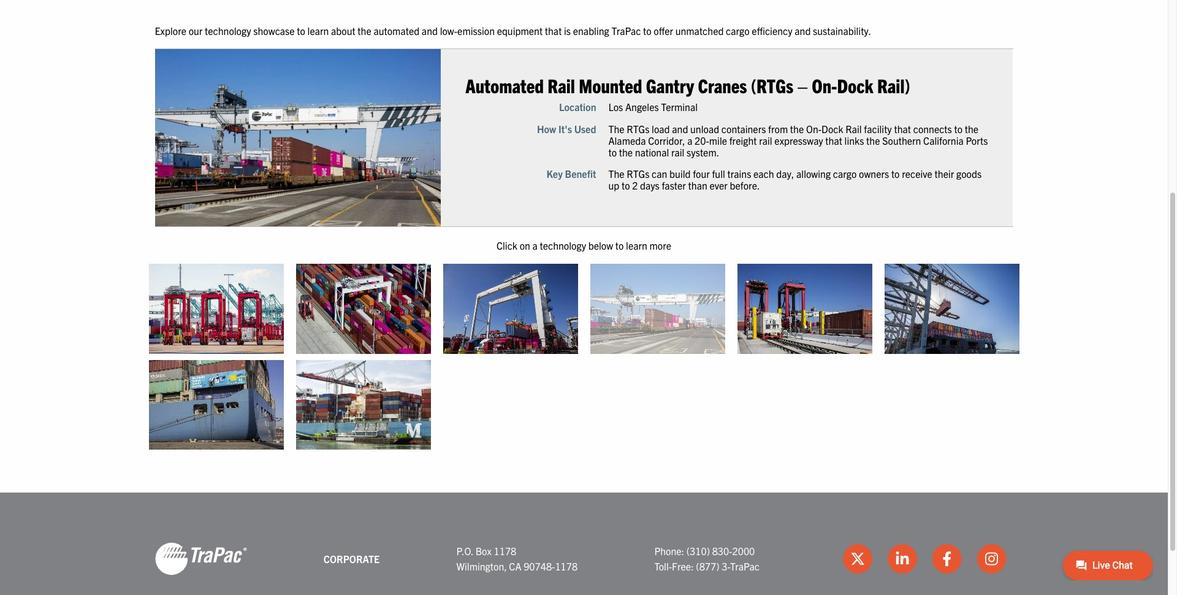 Task type: describe. For each thing, give the bounding box(es) containing it.
0 horizontal spatial that
[[545, 24, 562, 37]]

automated
[[374, 24, 420, 37]]

expressway
[[775, 134, 824, 146]]

our
[[189, 24, 203, 37]]

receive
[[902, 168, 933, 180]]

click
[[497, 240, 518, 252]]

dock inside the rtgs load and unload containers from the on-dock rail facility that connects to the alameda corridor, a 20-mile freight rail expressway that links the southern california ports to the national rail system.
[[822, 122, 844, 135]]

cranes
[[698, 73, 747, 97]]

1 horizontal spatial that
[[826, 134, 843, 146]]

to left 2 on the right top
[[622, 179, 630, 192]]

trapac inside 'automated rail mounted gantry cranes (rtgs – on-dock rail)' main content
[[612, 24, 641, 37]]

about
[[331, 24, 356, 37]]

box
[[476, 545, 492, 557]]

los
[[609, 101, 623, 113]]

–
[[798, 73, 808, 97]]

20-
[[695, 134, 710, 146]]

and inside the rtgs load and unload containers from the on-dock rail facility that connects to the alameda corridor, a 20-mile freight rail expressway that links the southern california ports to the national rail system.
[[672, 122, 689, 135]]

p.o. box 1178 wilmington, ca 90748-1178
[[457, 545, 578, 573]]

toll-
[[655, 560, 672, 573]]

830-
[[713, 545, 733, 557]]

0 vertical spatial rail
[[548, 73, 575, 97]]

the for up
[[609, 168, 625, 180]]

corporate image
[[155, 542, 247, 576]]

1 vertical spatial a
[[533, 240, 538, 252]]

to right showcase
[[297, 24, 305, 37]]

emission
[[458, 24, 495, 37]]

automated
[[466, 73, 544, 97]]

california
[[924, 134, 964, 146]]

trapac los angeles automated stacking crane image
[[296, 264, 431, 354]]

is
[[564, 24, 571, 37]]

0 vertical spatial dock
[[838, 73, 874, 97]]

explore
[[155, 24, 186, 37]]

facility
[[865, 122, 892, 135]]

explore our technology showcase to learn about the automated and low-emission equipment that is enabling trapac to offer unmatched cargo efficiency and sustainability.
[[155, 24, 872, 37]]

days
[[640, 179, 660, 192]]

rail)
[[878, 73, 911, 97]]

before.
[[730, 179, 760, 192]]

rtgs for to
[[627, 168, 650, 180]]

(310)
[[687, 545, 710, 557]]

automated rail mounted gantry cranes (rtgs – on-dock rail)
[[466, 73, 911, 97]]

southern
[[883, 134, 922, 146]]

1 horizontal spatial 1178
[[555, 560, 578, 573]]

ca
[[509, 560, 522, 573]]

how
[[537, 122, 557, 135]]

day,
[[777, 168, 795, 180]]

1 horizontal spatial rail
[[760, 134, 773, 146]]

corporate
[[324, 552, 380, 565]]

on
[[520, 240, 531, 252]]

goods
[[957, 168, 982, 180]]

key benefit
[[547, 168, 597, 180]]

to left offer
[[644, 24, 652, 37]]

low-
[[440, 24, 458, 37]]

2
[[633, 179, 638, 192]]

los angeles terminal
[[609, 101, 698, 113]]

0 vertical spatial learn
[[308, 24, 329, 37]]

2000
[[733, 545, 755, 557]]

location
[[559, 101, 597, 113]]

benefit
[[565, 168, 597, 180]]

faster
[[662, 179, 686, 192]]

from
[[769, 122, 788, 135]]

trapac los angeles automated radiation scanning image
[[738, 264, 873, 354]]

to up up
[[609, 146, 617, 158]]

mounted
[[579, 73, 643, 97]]

how it's used
[[537, 122, 597, 135]]

trapac los angeles automated straddle carrier image
[[149, 264, 284, 354]]

trapac inside phone: (310) 830-2000 toll-free: (877) 3-trapac
[[731, 560, 760, 573]]

their
[[935, 168, 955, 180]]

0 horizontal spatial and
[[422, 24, 438, 37]]



Task type: locate. For each thing, give the bounding box(es) containing it.
full
[[712, 168, 726, 180]]

0 vertical spatial rtgs
[[627, 122, 650, 135]]

efficiency
[[752, 24, 793, 37]]

1 vertical spatial 1178
[[555, 560, 578, 573]]

each
[[754, 168, 775, 180]]

90748-
[[524, 560, 555, 573]]

trapac
[[612, 24, 641, 37], [731, 560, 760, 573]]

2 horizontal spatial and
[[795, 24, 811, 37]]

0 vertical spatial trapac
[[612, 24, 641, 37]]

0 vertical spatial a
[[688, 134, 693, 146]]

1 vertical spatial trapac
[[731, 560, 760, 573]]

0 vertical spatial the
[[609, 122, 625, 135]]

technology left below
[[540, 240, 586, 252]]

it's
[[559, 122, 572, 135]]

than
[[689, 179, 708, 192]]

1 vertical spatial rail
[[846, 122, 862, 135]]

below
[[589, 240, 614, 252]]

p.o.
[[457, 545, 474, 557]]

on- inside the rtgs load and unload containers from the on-dock rail facility that connects to the alameda corridor, a 20-mile freight rail expressway that links the southern california ports to the national rail system.
[[807, 122, 822, 135]]

0 horizontal spatial a
[[533, 240, 538, 252]]

gantry
[[646, 73, 695, 97]]

can
[[652, 168, 668, 180]]

angeles
[[626, 101, 659, 113]]

terminal
[[661, 101, 698, 113]]

that
[[545, 24, 562, 37], [895, 122, 912, 135], [826, 134, 843, 146]]

2 rtgs from the top
[[627, 168, 650, 180]]

the right links
[[867, 134, 881, 146]]

phone: (310) 830-2000 toll-free: (877) 3-trapac
[[655, 545, 760, 573]]

links
[[845, 134, 865, 146]]

on- right –
[[812, 73, 838, 97]]

1 vertical spatial learn
[[626, 240, 648, 252]]

cargo left owners
[[834, 168, 857, 180]]

dock left rail)
[[838, 73, 874, 97]]

the right about
[[358, 24, 372, 37]]

that right facility
[[895, 122, 912, 135]]

wilmington,
[[457, 560, 507, 573]]

connects
[[914, 122, 953, 135]]

mile
[[710, 134, 728, 146]]

more
[[650, 240, 672, 252]]

1 horizontal spatial rail
[[846, 122, 862, 135]]

footer containing p.o. box 1178
[[0, 493, 1169, 595]]

trapac right the 'enabling'
[[612, 24, 641, 37]]

to left ports
[[955, 122, 963, 135]]

offer
[[654, 24, 674, 37]]

learn
[[308, 24, 329, 37], [626, 240, 648, 252]]

the right california
[[965, 122, 979, 135]]

technology right our
[[205, 24, 251, 37]]

equipment
[[497, 24, 543, 37]]

unmatched
[[676, 24, 724, 37]]

2 horizontal spatial that
[[895, 122, 912, 135]]

the rtgs load and unload containers from the on-dock rail facility that connects to the alameda corridor, a 20-mile freight rail expressway that links the southern california ports to the national rail system.
[[609, 122, 988, 158]]

corridor,
[[649, 134, 685, 146]]

0 horizontal spatial rail
[[672, 146, 685, 158]]

used
[[575, 122, 597, 135]]

and right load
[[672, 122, 689, 135]]

(rtgs
[[751, 73, 794, 97]]

ever
[[710, 179, 728, 192]]

rail up build
[[672, 146, 685, 158]]

containers
[[722, 122, 766, 135]]

rail up the location in the top of the page
[[548, 73, 575, 97]]

and
[[422, 24, 438, 37], [795, 24, 811, 37], [672, 122, 689, 135]]

1 rtgs from the top
[[627, 122, 650, 135]]

load
[[652, 122, 670, 135]]

the for alameda
[[609, 122, 625, 135]]

the inside the rtgs can build four full trains each day, allowing cargo owners to receive their goods up to 2 days faster than ever before.
[[609, 168, 625, 180]]

learn left more
[[626, 240, 648, 252]]

owners
[[859, 168, 890, 180]]

up
[[609, 179, 620, 192]]

dock
[[838, 73, 874, 97], [822, 122, 844, 135]]

unload
[[691, 122, 720, 135]]

rail inside the rtgs load and unload containers from the on-dock rail facility that connects to the alameda corridor, a 20-mile freight rail expressway that links the southern california ports to the national rail system.
[[846, 122, 862, 135]]

0 vertical spatial on-
[[812, 73, 838, 97]]

rtgs
[[627, 122, 650, 135], [627, 168, 650, 180]]

2 the from the top
[[609, 168, 625, 180]]

3-
[[722, 560, 731, 573]]

enabling
[[573, 24, 610, 37]]

1 horizontal spatial a
[[688, 134, 693, 146]]

dock left links
[[822, 122, 844, 135]]

sustainability.
[[813, 24, 872, 37]]

ports
[[966, 134, 988, 146]]

0 horizontal spatial 1178
[[494, 545, 517, 557]]

allowing
[[797, 168, 831, 180]]

0 horizontal spatial rail
[[548, 73, 575, 97]]

click on a technology below to learn more
[[497, 240, 672, 252]]

learn left about
[[308, 24, 329, 37]]

1 vertical spatial rtgs
[[627, 168, 650, 180]]

the right from
[[791, 122, 804, 135]]

a inside the rtgs load and unload containers from the on-dock rail facility that connects to the alameda corridor, a 20-mile freight rail expressway that links the southern california ports to the national rail system.
[[688, 134, 693, 146]]

on- right from
[[807, 122, 822, 135]]

technology
[[205, 24, 251, 37], [540, 240, 586, 252]]

rail left facility
[[846, 122, 862, 135]]

automated rail mounted gantry cranes (rtgs – on-dock rail) main content
[[143, 23, 1178, 456]]

build
[[670, 168, 691, 180]]

phone:
[[655, 545, 685, 557]]

key
[[547, 168, 563, 180]]

1 horizontal spatial technology
[[540, 240, 586, 252]]

cargo left efficiency
[[726, 24, 750, 37]]

rtgs down angeles
[[627, 122, 650, 135]]

the inside the rtgs load and unload containers from the on-dock rail facility that connects to the alameda corridor, a 20-mile freight rail expressway that links the southern california ports to the national rail system.
[[609, 122, 625, 135]]

and right efficiency
[[795, 24, 811, 37]]

freight
[[730, 134, 757, 146]]

rtgs left can at the top of the page
[[627, 168, 650, 180]]

rail right freight
[[760, 134, 773, 146]]

system.
[[687, 146, 720, 158]]

0 horizontal spatial technology
[[205, 24, 251, 37]]

cargo inside the rtgs can build four full trains each day, allowing cargo owners to receive their goods up to 2 days faster than ever before.
[[834, 168, 857, 180]]

a right on
[[533, 240, 538, 252]]

(877)
[[696, 560, 720, 573]]

rail
[[548, 73, 575, 97], [846, 122, 862, 135]]

0 horizontal spatial learn
[[308, 24, 329, 37]]

rtgs for corridor,
[[627, 122, 650, 135]]

1 vertical spatial the
[[609, 168, 625, 180]]

1 vertical spatial on-
[[807, 122, 822, 135]]

rtgs inside the rtgs load and unload containers from the on-dock rail facility that connects to the alameda corridor, a 20-mile freight rail expressway that links the southern california ports to the national rail system.
[[627, 122, 650, 135]]

and left low-
[[422, 24, 438, 37]]

free:
[[672, 560, 694, 573]]

to right below
[[616, 240, 624, 252]]

a left 20-
[[688, 134, 693, 146]]

the down los
[[609, 122, 625, 135]]

rail
[[760, 134, 773, 146], [672, 146, 685, 158]]

1 vertical spatial technology
[[540, 240, 586, 252]]

1 horizontal spatial learn
[[626, 240, 648, 252]]

1 horizontal spatial cargo
[[834, 168, 857, 180]]

trapac down 2000
[[731, 560, 760, 573]]

1178
[[494, 545, 517, 557], [555, 560, 578, 573]]

0 horizontal spatial cargo
[[726, 24, 750, 37]]

1 the from the top
[[609, 122, 625, 135]]

national
[[635, 146, 669, 158]]

1178 up ca
[[494, 545, 517, 557]]

on-
[[812, 73, 838, 97], [807, 122, 822, 135]]

0 vertical spatial cargo
[[726, 24, 750, 37]]

alameda
[[609, 134, 646, 146]]

to right owners
[[892, 168, 900, 180]]

showcase
[[254, 24, 295, 37]]

that left links
[[826, 134, 843, 146]]

0 vertical spatial 1178
[[494, 545, 517, 557]]

1 vertical spatial cargo
[[834, 168, 857, 180]]

0 vertical spatial technology
[[205, 24, 251, 37]]

1 horizontal spatial trapac
[[731, 560, 760, 573]]

a
[[688, 134, 693, 146], [533, 240, 538, 252]]

footer
[[0, 493, 1169, 595]]

rtgs inside the rtgs can build four full trains each day, allowing cargo owners to receive their goods up to 2 days faster than ever before.
[[627, 168, 650, 180]]

1178 right ca
[[555, 560, 578, 573]]

trains
[[728, 168, 752, 180]]

cargo
[[726, 24, 750, 37], [834, 168, 857, 180]]

the left 2 on the right top
[[609, 168, 625, 180]]

1 horizontal spatial and
[[672, 122, 689, 135]]

1 vertical spatial dock
[[822, 122, 844, 135]]

the
[[358, 24, 372, 37], [791, 122, 804, 135], [965, 122, 979, 135], [867, 134, 881, 146], [619, 146, 633, 158]]

0 horizontal spatial trapac
[[612, 24, 641, 37]]

that left 'is'
[[545, 24, 562, 37]]

four
[[693, 168, 710, 180]]

the rtgs can build four full trains each day, allowing cargo owners to receive their goods up to 2 days faster than ever before.
[[609, 168, 982, 192]]

the left national
[[619, 146, 633, 158]]



Task type: vqa. For each thing, say whether or not it's contained in the screenshot.
2014
no



